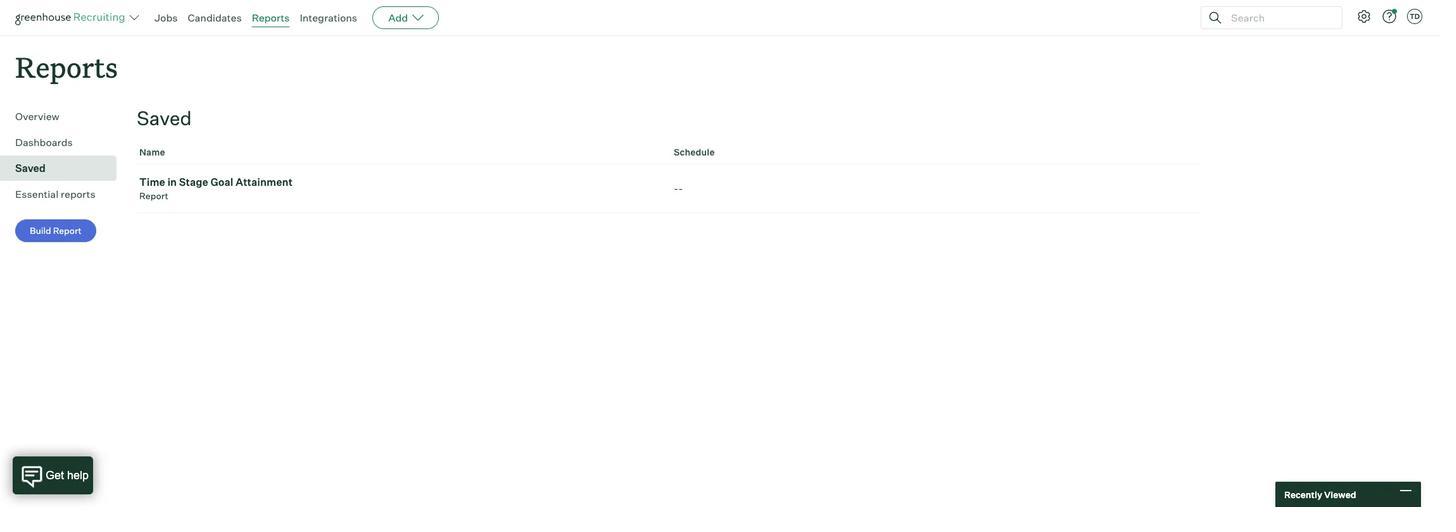 Task type: describe. For each thing, give the bounding box(es) containing it.
td button
[[1405, 6, 1425, 27]]

attainment
[[236, 176, 293, 189]]

build report button
[[15, 220, 96, 243]]

2 - from the left
[[679, 183, 683, 195]]

build
[[30, 226, 51, 236]]

overview link
[[15, 109, 111, 124]]

recently viewed
[[1285, 490, 1356, 501]]

--
[[674, 183, 683, 195]]

report inside time in stage goal attainment report
[[139, 191, 168, 202]]

candidates
[[188, 11, 242, 24]]

candidates link
[[188, 11, 242, 24]]

integrations link
[[300, 11, 357, 24]]

Search text field
[[1228, 9, 1331, 27]]

td button
[[1407, 9, 1423, 24]]

0 vertical spatial saved
[[137, 107, 192, 130]]

time in stage goal attainment report
[[139, 176, 293, 202]]

reports link
[[252, 11, 290, 24]]



Task type: locate. For each thing, give the bounding box(es) containing it.
reports down the greenhouse recruiting image
[[15, 48, 118, 86]]

1 vertical spatial saved
[[15, 162, 46, 175]]

jobs
[[155, 11, 178, 24]]

report
[[139, 191, 168, 202], [53, 226, 82, 236]]

essential
[[15, 188, 58, 201]]

reports
[[61, 188, 95, 201]]

td
[[1410, 12, 1420, 21]]

saved
[[137, 107, 192, 130], [15, 162, 46, 175]]

saved up name
[[137, 107, 192, 130]]

time
[[139, 176, 165, 189]]

1 horizontal spatial report
[[139, 191, 168, 202]]

0 horizontal spatial report
[[53, 226, 82, 236]]

0 horizontal spatial reports
[[15, 48, 118, 86]]

viewed
[[1324, 490, 1356, 501]]

reports
[[252, 11, 290, 24], [15, 48, 118, 86]]

dashboards link
[[15, 135, 111, 150]]

1 horizontal spatial saved
[[137, 107, 192, 130]]

dashboards
[[15, 136, 73, 149]]

essential reports
[[15, 188, 95, 201]]

add button
[[373, 6, 439, 29]]

add
[[388, 11, 408, 24]]

essential reports link
[[15, 187, 111, 202]]

stage
[[179, 176, 208, 189]]

saved inside saved link
[[15, 162, 46, 175]]

name
[[139, 147, 165, 158]]

in
[[167, 176, 177, 189]]

report inside button
[[53, 226, 82, 236]]

1 horizontal spatial reports
[[252, 11, 290, 24]]

report down time
[[139, 191, 168, 202]]

1 vertical spatial report
[[53, 226, 82, 236]]

saved link
[[15, 161, 111, 176]]

schedule
[[674, 147, 715, 158]]

recently
[[1285, 490, 1323, 501]]

0 vertical spatial report
[[139, 191, 168, 202]]

0 horizontal spatial saved
[[15, 162, 46, 175]]

1 - from the left
[[674, 183, 679, 195]]

-
[[674, 183, 679, 195], [679, 183, 683, 195]]

jobs link
[[155, 11, 178, 24]]

overview
[[15, 110, 59, 123]]

saved up essential
[[15, 162, 46, 175]]

report right build
[[53, 226, 82, 236]]

0 vertical spatial reports
[[252, 11, 290, 24]]

reports right candidates link
[[252, 11, 290, 24]]

1 vertical spatial reports
[[15, 48, 118, 86]]

integrations
[[300, 11, 357, 24]]

configure image
[[1357, 9, 1372, 24]]

greenhouse recruiting image
[[15, 10, 129, 25]]

build report
[[30, 226, 82, 236]]

goal
[[211, 176, 233, 189]]



Task type: vqa. For each thing, say whether or not it's contained in the screenshot.
left the reports link
no



